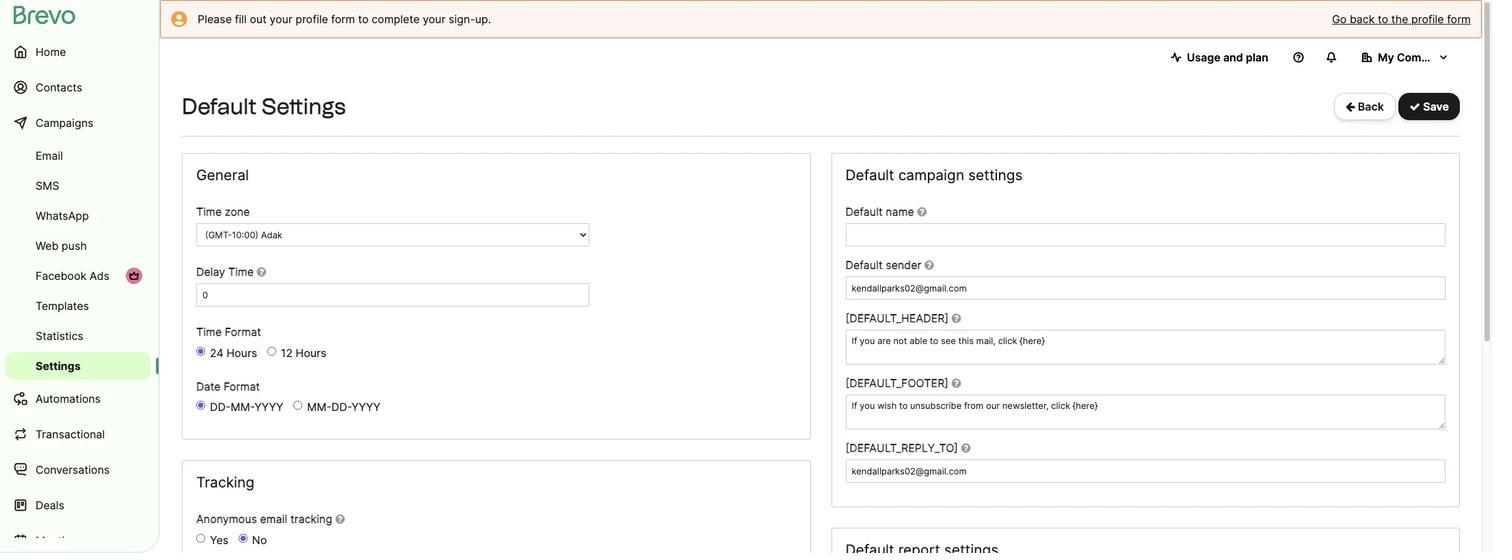 Task type: describe. For each thing, give the bounding box(es) containing it.
[default_header]
[[846, 312, 949, 326]]

contacts link
[[5, 71, 150, 104]]

the
[[1392, 12, 1409, 26]]

go back to the profile form link
[[1332, 11, 1471, 27]]

complete
[[372, 12, 420, 26]]

question circle image for default name
[[917, 207, 927, 218]]

2 to from the left
[[1378, 12, 1389, 26]]

go
[[1332, 12, 1347, 26]]

2 mm- from the left
[[307, 401, 332, 415]]

default sender
[[846, 259, 922, 272]]

date format
[[196, 380, 260, 394]]

up.
[[475, 12, 491, 26]]

meetings
[[36, 535, 83, 549]]

date
[[196, 380, 221, 394]]

conversations
[[36, 464, 110, 477]]

sign-
[[449, 12, 475, 26]]

delay
[[196, 265, 225, 279]]

sms link
[[5, 172, 150, 200]]

settings
[[968, 167, 1023, 184]]

whatsapp link
[[5, 202, 150, 230]]

yyyy for mm-
[[254, 401, 283, 415]]

campaigns link
[[5, 107, 150, 140]]

back
[[1355, 100, 1384, 114]]

1 vertical spatial time
[[228, 265, 254, 279]]

question circle image for delay time
[[257, 267, 266, 278]]

statistics link
[[5, 323, 150, 350]]

form for the
[[1447, 12, 1471, 26]]

home
[[36, 45, 66, 59]]

statistics
[[36, 330, 83, 343]]

anonymous
[[196, 513, 257, 527]]

back
[[1350, 12, 1375, 26]]

facebook ads link
[[5, 263, 150, 290]]

transactional
[[36, 428, 105, 442]]

1 mm- from the left
[[231, 401, 254, 415]]

campaigns
[[36, 116, 93, 130]]

profile for your
[[296, 12, 328, 26]]

12
[[281, 347, 293, 360]]

usage and plan button
[[1160, 44, 1280, 71]]

anonymous email tracking
[[196, 513, 332, 527]]

hours for 24 hours
[[227, 347, 257, 360]]

save
[[1421, 100, 1449, 114]]

home link
[[5, 36, 150, 68]]

please fill out your profile form to complete your sign-up.
[[198, 12, 491, 26]]

1 vertical spatial settings
[[36, 360, 81, 373]]

1 horizontal spatial settings
[[262, 94, 346, 120]]

12 hours
[[281, 347, 326, 360]]

2 your from the left
[[423, 12, 446, 26]]

question circle image for [default_header]
[[952, 313, 961, 324]]

check image
[[1410, 101, 1421, 112]]

conversations link
[[5, 454, 150, 487]]

2 dd- from the left
[[332, 401, 351, 415]]

templates
[[36, 300, 89, 313]]

facebook ads
[[36, 269, 109, 283]]

my company button
[[1351, 44, 1460, 71]]

plan
[[1246, 51, 1269, 64]]

please
[[198, 12, 232, 26]]

time format
[[196, 326, 261, 339]]

company
[[1397, 51, 1448, 64]]

automations
[[36, 393, 101, 406]]

default name
[[846, 205, 914, 219]]

[default_footer]
[[846, 377, 949, 391]]

usage
[[1187, 51, 1221, 64]]

fill
[[235, 12, 247, 26]]



Task type: vqa. For each thing, say whether or not it's contained in the screenshot.
bottom the Format
yes



Task type: locate. For each thing, give the bounding box(es) containing it.
question circle image right delay time
[[257, 267, 266, 278]]

2 vertical spatial time
[[196, 326, 222, 339]]

your right out
[[270, 12, 293, 26]]

1 horizontal spatial dd-
[[332, 401, 351, 415]]

and
[[1223, 51, 1243, 64]]

1 hours from the left
[[227, 347, 257, 360]]

time zone
[[196, 205, 250, 219]]

my company
[[1378, 51, 1448, 64]]

1 horizontal spatial to
[[1378, 12, 1389, 26]]

mm-dd-yyyy
[[307, 401, 381, 415]]

question circle image right '[default_footer]'
[[952, 378, 961, 389]]

general
[[196, 167, 249, 184]]

format up 24 hours
[[225, 326, 261, 339]]

email
[[260, 513, 287, 527]]

time right delay
[[228, 265, 254, 279]]

format up dd-mm-yyyy
[[224, 380, 260, 394]]

1 vertical spatial format
[[224, 380, 260, 394]]

1 horizontal spatial profile
[[1412, 12, 1444, 26]]

2 hours from the left
[[296, 347, 326, 360]]

web
[[36, 239, 59, 253]]

24
[[210, 347, 223, 360]]

1 to from the left
[[358, 12, 369, 26]]

ads
[[90, 269, 109, 283]]

0 vertical spatial format
[[225, 326, 261, 339]]

form left the complete
[[331, 12, 355, 26]]

question circle image right tracking
[[335, 515, 345, 526]]

push
[[62, 239, 87, 253]]

1 horizontal spatial yyyy
[[351, 401, 381, 415]]

2 yyyy from the left
[[351, 401, 381, 415]]

facebook
[[36, 269, 86, 283]]

hours for 12 hours
[[296, 347, 326, 360]]

deals link
[[5, 490, 150, 523]]

1 dd- from the left
[[210, 401, 231, 415]]

tracking
[[290, 513, 332, 527]]

settings
[[262, 94, 346, 120], [36, 360, 81, 373]]

default settings
[[182, 94, 346, 120]]

your left sign-
[[423, 12, 446, 26]]

arrow left image
[[1346, 101, 1355, 112]]

0 horizontal spatial profile
[[296, 12, 328, 26]]

to
[[358, 12, 369, 26], [1378, 12, 1389, 26]]

None text field
[[846, 330, 1446, 365]]

1 horizontal spatial mm-
[[307, 401, 332, 415]]

2 profile from the left
[[1412, 12, 1444, 26]]

1 vertical spatial question circle image
[[952, 378, 961, 389]]

templates link
[[5, 293, 150, 320]]

yyyy
[[254, 401, 283, 415], [351, 401, 381, 415]]

contacts
[[36, 81, 82, 94]]

1 yyyy from the left
[[254, 401, 283, 415]]

campaign
[[898, 167, 964, 184]]

default
[[182, 94, 257, 120], [846, 167, 894, 184], [846, 205, 883, 219], [846, 259, 883, 272]]

0 vertical spatial time
[[196, 205, 222, 219]]

whatsapp
[[36, 209, 89, 223]]

[default_reply_to]
[[846, 442, 958, 456]]

dd-
[[210, 401, 231, 415], [332, 401, 351, 415]]

question circle image right sender
[[925, 260, 934, 271]]

question circle image for default sender
[[925, 260, 934, 271]]

delay time
[[196, 265, 254, 279]]

form up the company
[[1447, 12, 1471, 26]]

question circle image for anonymous email tracking
[[335, 515, 345, 526]]

profile
[[296, 12, 328, 26], [1412, 12, 1444, 26]]

profile right out
[[296, 12, 328, 26]]

time left the zone
[[196, 205, 222, 219]]

email
[[36, 149, 63, 163]]

0 horizontal spatial form
[[331, 12, 355, 26]]

question circle image right name
[[917, 207, 927, 218]]

go back to the profile form
[[1332, 12, 1471, 26]]

1 your from the left
[[270, 12, 293, 26]]

yes
[[210, 534, 228, 548]]

default for default settings
[[182, 94, 257, 120]]

usage and plan
[[1187, 51, 1269, 64]]

web push
[[36, 239, 87, 253]]

format
[[225, 326, 261, 339], [224, 380, 260, 394]]

0 horizontal spatial mm-
[[231, 401, 254, 415]]

format for mm-
[[224, 380, 260, 394]]

2 vertical spatial question circle image
[[961, 443, 971, 454]]

profile for the
[[1412, 12, 1444, 26]]

0 vertical spatial question circle image
[[925, 260, 934, 271]]

2 form from the left
[[1447, 12, 1471, 26]]

yyyy for dd-
[[351, 401, 381, 415]]

tracking
[[196, 475, 255, 492]]

default for default name
[[846, 205, 883, 219]]

mm- down '12 hours'
[[307, 401, 332, 415]]

mm-
[[231, 401, 254, 415], [307, 401, 332, 415]]

0 horizontal spatial your
[[270, 12, 293, 26]]

back button
[[1334, 93, 1396, 120]]

1 form from the left
[[331, 12, 355, 26]]

24 hours
[[210, 347, 257, 360]]

1 horizontal spatial your
[[423, 12, 446, 26]]

0 horizontal spatial yyyy
[[254, 401, 283, 415]]

hours down time format
[[227, 347, 257, 360]]

to left the complete
[[358, 12, 369, 26]]

no
[[252, 534, 267, 548]]

time for zone
[[196, 205, 222, 219]]

0 horizontal spatial dd-
[[210, 401, 231, 415]]

question circle image for [default_footer]
[[952, 378, 961, 389]]

your
[[270, 12, 293, 26], [423, 12, 446, 26]]

0 horizontal spatial to
[[358, 12, 369, 26]]

default campaign settings
[[846, 167, 1023, 184]]

to left the
[[1378, 12, 1389, 26]]

1 horizontal spatial form
[[1447, 12, 1471, 26]]

question circle image right [default_reply_to]
[[961, 443, 971, 454]]

default for default sender
[[846, 259, 883, 272]]

out
[[250, 12, 267, 26]]

default for default campaign settings
[[846, 167, 894, 184]]

dd-mm-yyyy
[[210, 401, 283, 415]]

form for your
[[331, 12, 355, 26]]

0 horizontal spatial hours
[[227, 347, 257, 360]]

name
[[886, 205, 914, 219]]

time
[[196, 205, 222, 219], [228, 265, 254, 279], [196, 326, 222, 339]]

format for hours
[[225, 326, 261, 339]]

zone
[[225, 205, 250, 219]]

meetings link
[[5, 525, 150, 554]]

email link
[[5, 142, 150, 170]]

mm- down date format
[[231, 401, 254, 415]]

1 horizontal spatial hours
[[296, 347, 326, 360]]

settings link
[[5, 353, 150, 380]]

sender
[[886, 259, 922, 272]]

question circle image
[[917, 207, 927, 218], [257, 267, 266, 278], [952, 313, 961, 324], [335, 515, 345, 526]]

transactional link
[[5, 419, 150, 451]]

0 horizontal spatial settings
[[36, 360, 81, 373]]

save button
[[1399, 93, 1460, 120]]

time up 24 on the bottom of page
[[196, 326, 222, 339]]

question circle image
[[925, 260, 934, 271], [952, 378, 961, 389], [961, 443, 971, 454]]

None text field
[[846, 224, 1446, 247], [846, 277, 1446, 300], [196, 284, 590, 307], [846, 395, 1446, 430], [846, 461, 1446, 484], [846, 224, 1446, 247], [846, 277, 1446, 300], [196, 284, 590, 307], [846, 395, 1446, 430], [846, 461, 1446, 484]]

None radio
[[293, 402, 302, 411]]

hours
[[227, 347, 257, 360], [296, 347, 326, 360]]

left___rvooi image
[[129, 271, 140, 282]]

1 profile from the left
[[296, 12, 328, 26]]

automations link
[[5, 383, 150, 416]]

web push link
[[5, 233, 150, 260]]

my
[[1378, 51, 1394, 64]]

0 vertical spatial settings
[[262, 94, 346, 120]]

question circle image for [default_reply_to]
[[961, 443, 971, 454]]

form
[[331, 12, 355, 26], [1447, 12, 1471, 26]]

profile right the
[[1412, 12, 1444, 26]]

time for format
[[196, 326, 222, 339]]

None radio
[[196, 347, 205, 356], [267, 347, 276, 356], [196, 402, 205, 411], [196, 535, 205, 544], [238, 535, 247, 544], [196, 347, 205, 356], [267, 347, 276, 356], [196, 402, 205, 411], [196, 535, 205, 544], [238, 535, 247, 544]]

question circle image right [default_header]
[[952, 313, 961, 324]]

sms
[[36, 179, 59, 193]]

hours right 12
[[296, 347, 326, 360]]

deals
[[36, 499, 64, 513]]



